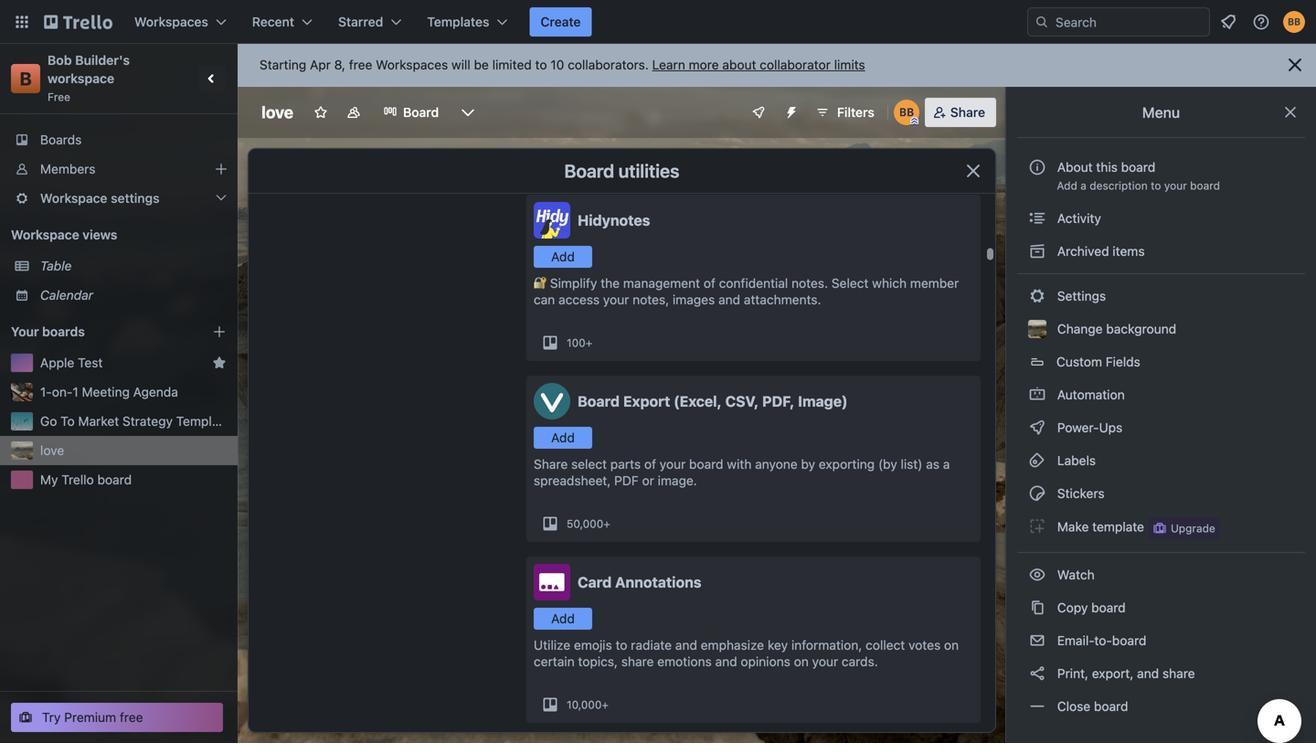 Task type: describe. For each thing, give the bounding box(es) containing it.
automation image
[[777, 98, 803, 123]]

will
[[452, 57, 471, 72]]

a inside about this board add a description to your board
[[1081, 179, 1087, 192]]

sm image for copy board
[[1028, 599, 1047, 617]]

of inside 🔐 simplify the management of confidential notes. select which member can access your notes, images and attachments.
[[704, 276, 716, 291]]

radiate
[[631, 638, 672, 653]]

your
[[11, 324, 39, 339]]

as
[[926, 457, 940, 472]]

workspace settings
[[40, 191, 160, 206]]

simplify
[[550, 276, 597, 291]]

access
[[559, 292, 600, 307]]

meeting
[[82, 384, 130, 399]]

workspaces inside workspaces dropdown button
[[134, 14, 208, 29]]

boards
[[40, 132, 82, 147]]

go
[[40, 414, 57, 429]]

on-
[[52, 384, 73, 399]]

notes,
[[633, 292, 669, 307]]

emphasize
[[701, 638, 764, 653]]

share inside the utilize emojis to radiate and emphasize key information, collect votes on certain topics, share emotions and opinions on your cards.
[[621, 654, 654, 669]]

make template
[[1054, 519, 1144, 534]]

workspace settings button
[[0, 184, 238, 213]]

filters
[[837, 105, 875, 120]]

bob builder (bobbuilder40) image
[[1283, 11, 1305, 33]]

items
[[1113, 244, 1145, 259]]

sm image for email-to-board
[[1028, 632, 1047, 650]]

board down export,
[[1094, 699, 1129, 714]]

board export (excel, csv, pdf, image)
[[578, 393, 848, 410]]

0 vertical spatial to
[[535, 57, 547, 72]]

add button for board export (excel, csv, pdf, image)
[[534, 427, 592, 449]]

can
[[534, 292, 555, 307]]

more
[[689, 57, 719, 72]]

notes.
[[792, 276, 828, 291]]

share for share select parts of your board with anyone by exporting (by list) as a spreadsheet, pdf or image.
[[534, 457, 568, 472]]

board up print, export, and share
[[1112, 633, 1147, 648]]

emojis
[[574, 638, 612, 653]]

power-ups
[[1054, 420, 1126, 435]]

Search field
[[1049, 8, 1209, 36]]

0 vertical spatial +
[[586, 336, 593, 349]]

your boards with 5 items element
[[11, 321, 185, 343]]

sm image for make template
[[1028, 517, 1047, 536]]

bob builder's workspace link
[[48, 53, 133, 86]]

10,000
[[567, 698, 602, 711]]

workspace visible image
[[347, 105, 361, 120]]

board inside share select parts of your board with anyone by exporting (by list) as a spreadsheet, pdf or image.
[[689, 457, 724, 472]]

recent
[[252, 14, 294, 29]]

email-to-board link
[[1017, 626, 1305, 655]]

members link
[[0, 154, 238, 184]]

images
[[673, 292, 715, 307]]

add button for hidynotes
[[534, 246, 592, 268]]

1-
[[40, 384, 52, 399]]

opinions
[[741, 654, 791, 669]]

workspace views
[[11, 227, 117, 242]]

this member is an admin of this board. image
[[910, 117, 919, 125]]

calendar link
[[40, 286, 227, 304]]

activity
[[1054, 211, 1101, 226]]

free
[[48, 91, 70, 103]]

your inside about this board add a description to your board
[[1164, 179, 1187, 192]]

10,000 +
[[567, 698, 609, 711]]

member
[[910, 276, 959, 291]]

collaborator
[[760, 57, 831, 72]]

to-
[[1095, 633, 1112, 648]]

workspace for workspace settings
[[40, 191, 107, 206]]

to inside about this board add a description to your board
[[1151, 179, 1161, 192]]

love link
[[40, 442, 227, 460]]

email-to-board
[[1054, 633, 1147, 648]]

sm image for stickers
[[1028, 485, 1047, 503]]

board for board
[[403, 105, 439, 120]]

this
[[1096, 160, 1118, 175]]

100 +
[[567, 336, 593, 349]]

apr
[[310, 57, 331, 72]]

automation
[[1054, 387, 1125, 402]]

or
[[642, 473, 654, 488]]

starting
[[260, 57, 306, 72]]

background
[[1106, 321, 1177, 336]]

sm image for print, export, and share
[[1028, 665, 1047, 683]]

1-on-1 meeting agenda link
[[40, 383, 227, 401]]

by
[[801, 457, 815, 472]]

board up "to-"
[[1092, 600, 1126, 615]]

watch link
[[1017, 560, 1305, 590]]

table
[[40, 258, 72, 273]]

fields
[[1106, 354, 1141, 369]]

table link
[[40, 257, 227, 275]]

card
[[578, 574, 612, 591]]

sm image for power-ups
[[1028, 419, 1047, 437]]

share button
[[925, 98, 996, 127]]

bob builder (bobbuilder40) image
[[894, 100, 919, 125]]

emotions
[[657, 654, 712, 669]]

starred icon image
[[212, 356, 227, 370]]

try
[[42, 710, 61, 725]]

0 vertical spatial on
[[944, 638, 959, 653]]

collaborators.
[[568, 57, 649, 72]]

board for board export (excel, csv, pdf, image)
[[578, 393, 620, 410]]

copy
[[1057, 600, 1088, 615]]

exporting
[[819, 457, 875, 472]]

limited
[[492, 57, 532, 72]]

annotations
[[615, 574, 702, 591]]

add for board export (excel, csv, pdf, image)
[[551, 430, 575, 445]]

premium
[[64, 710, 116, 725]]

sm image for activity
[[1028, 209, 1047, 228]]

try premium free button
[[11, 703, 223, 732]]

archived items
[[1054, 244, 1145, 259]]

my trello board
[[40, 472, 132, 487]]

add board image
[[212, 325, 227, 339]]

0 notifications image
[[1218, 11, 1240, 33]]

export
[[623, 393, 670, 410]]

template
[[1093, 519, 1144, 534]]

back to home image
[[44, 7, 112, 37]]

50,000
[[567, 517, 604, 530]]

test
[[78, 355, 103, 370]]

1 vertical spatial love
[[40, 443, 64, 458]]

1 vertical spatial workspaces
[[376, 57, 448, 72]]

boards link
[[0, 125, 238, 154]]

recent button
[[241, 7, 324, 37]]

search image
[[1035, 15, 1049, 29]]

workspace
[[48, 71, 114, 86]]



Task type: vqa. For each thing, say whether or not it's contained in the screenshot.
3rd the Not from the bottom
no



Task type: locate. For each thing, give the bounding box(es) containing it.
sm image left archived
[[1028, 242, 1047, 261]]

workspace navigation collapse icon image
[[199, 66, 225, 91]]

0 horizontal spatial free
[[120, 710, 143, 725]]

utilize emojis to radiate and emphasize key information, collect votes on certain topics, share emotions and opinions on your cards.
[[534, 638, 959, 669]]

on down information,
[[794, 654, 809, 669]]

market
[[78, 414, 119, 429]]

share for share
[[951, 105, 985, 120]]

be
[[474, 57, 489, 72]]

2 add button from the top
[[534, 427, 592, 449]]

1 vertical spatial workspace
[[11, 227, 79, 242]]

add up the 'simplify'
[[551, 249, 575, 264]]

board left customize views "icon"
[[403, 105, 439, 120]]

sm image for archived items
[[1028, 242, 1047, 261]]

6 sm image from the top
[[1028, 698, 1047, 716]]

sm image inside copy board link
[[1028, 599, 1047, 617]]

board up description
[[1121, 160, 1156, 175]]

0 vertical spatial of
[[704, 276, 716, 291]]

add button for card annotations
[[534, 608, 592, 630]]

workspace down members
[[40, 191, 107, 206]]

your down information,
[[812, 654, 838, 669]]

change
[[1057, 321, 1103, 336]]

activity link
[[1017, 204, 1305, 233]]

card annotations
[[578, 574, 702, 591]]

bob builder's workspace free
[[48, 53, 133, 103]]

share down email-to-board link
[[1163, 666, 1195, 681]]

information,
[[792, 638, 862, 653]]

apple test
[[40, 355, 103, 370]]

sm image for labels
[[1028, 452, 1047, 470]]

board
[[403, 105, 439, 120], [565, 160, 614, 181], [578, 393, 620, 410]]

+ down spreadsheet,
[[604, 517, 611, 530]]

0 vertical spatial a
[[1081, 179, 1087, 192]]

your up image.
[[660, 457, 686, 472]]

1 horizontal spatial workspaces
[[376, 57, 448, 72]]

0 horizontal spatial on
[[794, 654, 809, 669]]

2 vertical spatial add button
[[534, 608, 592, 630]]

stickers link
[[1017, 479, 1305, 508]]

1 vertical spatial a
[[943, 457, 950, 472]]

0 horizontal spatial share
[[621, 654, 654, 669]]

sm image inside watch "link"
[[1028, 566, 1047, 584]]

5 sm image from the top
[[1028, 599, 1047, 617]]

0 horizontal spatial a
[[943, 457, 950, 472]]

1 horizontal spatial to
[[616, 638, 628, 653]]

1 vertical spatial add button
[[534, 427, 592, 449]]

1 horizontal spatial share
[[951, 105, 985, 120]]

0 horizontal spatial workspaces
[[134, 14, 208, 29]]

image)
[[798, 393, 848, 410]]

learn
[[652, 57, 685, 72]]

sm image left the activity
[[1028, 209, 1047, 228]]

1 horizontal spatial free
[[349, 57, 372, 72]]

board left export
[[578, 393, 620, 410]]

2 horizontal spatial to
[[1151, 179, 1161, 192]]

add for hidynotes
[[551, 249, 575, 264]]

share down radiate
[[621, 654, 654, 669]]

add up select
[[551, 430, 575, 445]]

sm image left watch
[[1028, 566, 1047, 584]]

1 vertical spatial share
[[534, 457, 568, 472]]

sm image inside close board link
[[1028, 698, 1047, 716]]

1 vertical spatial free
[[120, 710, 143, 725]]

limits
[[834, 57, 865, 72]]

1 horizontal spatial on
[[944, 638, 959, 653]]

a right as
[[943, 457, 950, 472]]

to right emojis
[[616, 638, 628, 653]]

builder's
[[75, 53, 130, 68]]

+ down access
[[586, 336, 593, 349]]

+ for board
[[604, 517, 611, 530]]

board for board utilities
[[565, 160, 614, 181]]

sm image inside archived items link
[[1028, 242, 1047, 261]]

custom
[[1057, 354, 1102, 369]]

confidential
[[719, 276, 788, 291]]

0 vertical spatial share
[[951, 105, 985, 120]]

strategy
[[122, 414, 173, 429]]

workspaces up board link
[[376, 57, 448, 72]]

add inside about this board add a description to your board
[[1057, 179, 1078, 192]]

utilize
[[534, 638, 571, 653]]

sm image for watch
[[1028, 566, 1047, 584]]

0 vertical spatial workspace
[[40, 191, 107, 206]]

of up or
[[644, 457, 656, 472]]

print,
[[1057, 666, 1089, 681]]

select
[[832, 276, 869, 291]]

1 horizontal spatial a
[[1081, 179, 1087, 192]]

go to market strategy template
[[40, 414, 230, 429]]

1 vertical spatial board
[[565, 160, 614, 181]]

description
[[1090, 179, 1148, 192]]

sm image left close
[[1028, 698, 1047, 716]]

workspace for workspace views
[[11, 227, 79, 242]]

email-
[[1057, 633, 1095, 648]]

0 horizontal spatial to
[[535, 57, 547, 72]]

workspaces
[[134, 14, 208, 29], [376, 57, 448, 72]]

a inside share select parts of your board with anyone by exporting (by list) as a spreadsheet, pdf or image.
[[943, 457, 950, 472]]

(by
[[878, 457, 897, 472]]

free inside button
[[120, 710, 143, 725]]

1 vertical spatial of
[[644, 457, 656, 472]]

power-ups link
[[1017, 413, 1305, 442]]

and up the emotions
[[675, 638, 697, 653]]

sm image left "settings"
[[1028, 287, 1047, 305]]

sm image inside email-to-board link
[[1028, 632, 1047, 650]]

spreadsheet,
[[534, 473, 611, 488]]

image.
[[658, 473, 697, 488]]

love up my
[[40, 443, 64, 458]]

1 sm image from the top
[[1028, 419, 1047, 437]]

sm image for close board
[[1028, 698, 1047, 716]]

to inside the utilize emojis to radiate and emphasize key information, collect votes on certain topics, share emotions and opinions on your cards.
[[616, 638, 628, 653]]

0 horizontal spatial share
[[534, 457, 568, 472]]

b link
[[11, 64, 40, 93]]

2 vertical spatial +
[[602, 698, 609, 711]]

add button up utilize
[[534, 608, 592, 630]]

free right '8,'
[[349, 57, 372, 72]]

sm image left labels
[[1028, 452, 1047, 470]]

anyone
[[755, 457, 798, 472]]

add for card annotations
[[551, 611, 575, 626]]

sm image for settings
[[1028, 287, 1047, 305]]

share up spreadsheet,
[[534, 457, 568, 472]]

templates
[[427, 14, 489, 29]]

workspace up table
[[11, 227, 79, 242]]

create
[[541, 14, 581, 29]]

1 vertical spatial +
[[604, 517, 611, 530]]

your inside share select parts of your board with anyone by exporting (by list) as a spreadsheet, pdf or image.
[[660, 457, 686, 472]]

your inside the utilize emojis to radiate and emphasize key information, collect votes on certain topics, share emotions and opinions on your cards.
[[812, 654, 838, 669]]

close board
[[1054, 699, 1129, 714]]

sm image inside labels link
[[1028, 452, 1047, 470]]

upgrade
[[1171, 522, 1216, 535]]

collect
[[866, 638, 905, 653]]

pdf,
[[762, 393, 795, 410]]

1 horizontal spatial love
[[261, 102, 294, 122]]

share inside share select parts of your board with anyone by exporting (by list) as a spreadsheet, pdf or image.
[[534, 457, 568, 472]]

4 sm image from the top
[[1028, 386, 1047, 404]]

make
[[1057, 519, 1089, 534]]

100
[[567, 336, 586, 349]]

on right votes at the bottom right
[[944, 638, 959, 653]]

1 vertical spatial to
[[1151, 179, 1161, 192]]

0 vertical spatial free
[[349, 57, 372, 72]]

sm image
[[1028, 419, 1047, 437], [1028, 485, 1047, 503], [1028, 517, 1047, 536], [1028, 566, 1047, 584], [1028, 599, 1047, 617], [1028, 632, 1047, 650], [1028, 665, 1047, 683]]

settings link
[[1017, 282, 1305, 311]]

🔐 simplify the management of confidential notes. select which member can access your notes, images and attachments.
[[534, 276, 959, 307]]

+ down topics, at the bottom left of the page
[[602, 698, 609, 711]]

management
[[623, 276, 700, 291]]

board up hidynotes
[[565, 160, 614, 181]]

2 sm image from the top
[[1028, 485, 1047, 503]]

your inside 🔐 simplify the management of confidential notes. select which member can access your notes, images and attachments.
[[603, 292, 629, 307]]

templates button
[[416, 7, 519, 37]]

share right the this member is an admin of this board. icon
[[951, 105, 985, 120]]

and inside 🔐 simplify the management of confidential notes. select which member can access your notes, images and attachments.
[[719, 292, 741, 307]]

votes
[[909, 638, 941, 653]]

8,
[[334, 57, 346, 72]]

1 horizontal spatial share
[[1163, 666, 1195, 681]]

sm image inside automation link
[[1028, 386, 1047, 404]]

sm image left the stickers
[[1028, 485, 1047, 503]]

sm image left the email-
[[1028, 632, 1047, 650]]

bob
[[48, 53, 72, 68]]

0 vertical spatial workspaces
[[134, 14, 208, 29]]

to up activity link
[[1151, 179, 1161, 192]]

free right premium
[[120, 710, 143, 725]]

sm image left power-
[[1028, 419, 1047, 437]]

certain
[[534, 654, 575, 669]]

sm image left the make
[[1028, 517, 1047, 536]]

3 sm image from the top
[[1028, 287, 1047, 305]]

3 sm image from the top
[[1028, 517, 1047, 536]]

power-
[[1057, 420, 1099, 435]]

sm image left automation
[[1028, 386, 1047, 404]]

sm image
[[1028, 209, 1047, 228], [1028, 242, 1047, 261], [1028, 287, 1047, 305], [1028, 386, 1047, 404], [1028, 452, 1047, 470], [1028, 698, 1047, 716]]

trello
[[62, 472, 94, 487]]

share inside button
[[951, 105, 985, 120]]

close board link
[[1017, 692, 1305, 721]]

(excel,
[[674, 393, 722, 410]]

sm image for automation
[[1028, 386, 1047, 404]]

and down email-to-board link
[[1137, 666, 1159, 681]]

your down the
[[603, 292, 629, 307]]

customize views image
[[459, 103, 477, 122]]

my
[[40, 472, 58, 487]]

key
[[768, 638, 788, 653]]

0 horizontal spatial of
[[644, 457, 656, 472]]

attachments.
[[744, 292, 821, 307]]

board up activity link
[[1190, 179, 1220, 192]]

watch
[[1054, 567, 1098, 582]]

add button up select
[[534, 427, 592, 449]]

create button
[[530, 7, 592, 37]]

0 vertical spatial love
[[261, 102, 294, 122]]

change background link
[[1017, 314, 1305, 344]]

with
[[727, 457, 752, 472]]

1 add button from the top
[[534, 246, 592, 268]]

1 sm image from the top
[[1028, 209, 1047, 228]]

copy board link
[[1017, 593, 1305, 623]]

the
[[601, 276, 620, 291]]

workspaces button
[[123, 7, 238, 37]]

board
[[1121, 160, 1156, 175], [1190, 179, 1220, 192], [689, 457, 724, 472], [97, 472, 132, 487], [1092, 600, 1126, 615], [1112, 633, 1147, 648], [1094, 699, 1129, 714]]

board left with
[[689, 457, 724, 472]]

love left the star or unstar board 'icon'
[[261, 102, 294, 122]]

open information menu image
[[1252, 13, 1271, 31]]

of inside share select parts of your board with anyone by exporting (by list) as a spreadsheet, pdf or image.
[[644, 457, 656, 472]]

copy board
[[1054, 600, 1126, 615]]

add up utilize
[[551, 611, 575, 626]]

add button up the 'simplify'
[[534, 246, 592, 268]]

sm image left print,
[[1028, 665, 1047, 683]]

50,000 +
[[567, 517, 611, 530]]

power ups image
[[751, 105, 766, 120]]

starting apr 8, free workspaces will be limited to 10 collaborators. learn more about collaborator limits
[[260, 57, 865, 72]]

primary element
[[0, 0, 1316, 44]]

2 vertical spatial to
[[616, 638, 628, 653]]

0 horizontal spatial love
[[40, 443, 64, 458]]

and down confidential
[[719, 292, 741, 307]]

3 add button from the top
[[534, 608, 592, 630]]

archived items link
[[1017, 237, 1305, 266]]

2 vertical spatial board
[[578, 393, 620, 410]]

parts
[[611, 457, 641, 472]]

share select parts of your board with anyone by exporting (by list) as a spreadsheet, pdf or image.
[[534, 457, 950, 488]]

0 vertical spatial board
[[403, 105, 439, 120]]

sm image left copy
[[1028, 599, 1047, 617]]

topics,
[[578, 654, 618, 669]]

a down about
[[1081, 179, 1087, 192]]

star or unstar board image
[[314, 105, 328, 120]]

csv,
[[726, 393, 759, 410]]

1 horizontal spatial of
[[704, 276, 716, 291]]

upgrade button
[[1149, 517, 1219, 539]]

your up activity link
[[1164, 179, 1187, 192]]

workspace inside dropdown button
[[40, 191, 107, 206]]

sm image inside power-ups link
[[1028, 419, 1047, 437]]

calendar
[[40, 288, 93, 303]]

workspaces up workspace navigation collapse icon
[[134, 14, 208, 29]]

7 sm image from the top
[[1028, 665, 1047, 683]]

5 sm image from the top
[[1028, 452, 1047, 470]]

+ for card
[[602, 698, 609, 711]]

2 sm image from the top
[[1028, 242, 1047, 261]]

love inside text box
[[261, 102, 294, 122]]

labels
[[1054, 453, 1096, 468]]

to left '10'
[[535, 57, 547, 72]]

sm image inside stickers link
[[1028, 485, 1047, 503]]

sm image inside print, export, and share link
[[1028, 665, 1047, 683]]

b
[[20, 68, 32, 89]]

4 sm image from the top
[[1028, 566, 1047, 584]]

and down emphasize
[[715, 654, 737, 669]]

close
[[1057, 699, 1091, 714]]

sm image inside the settings link
[[1028, 287, 1047, 305]]

6 sm image from the top
[[1028, 632, 1047, 650]]

of up images
[[704, 276, 716, 291]]

try premium free
[[42, 710, 143, 725]]

free
[[349, 57, 372, 72], [120, 710, 143, 725]]

add down about
[[1057, 179, 1078, 192]]

sm image inside activity link
[[1028, 209, 1047, 228]]

0 vertical spatial add button
[[534, 246, 592, 268]]

print, export, and share
[[1054, 666, 1195, 681]]

print, export, and share link
[[1017, 659, 1305, 688]]

utilities
[[619, 160, 680, 181]]

1 vertical spatial on
[[794, 654, 809, 669]]

board down love link
[[97, 472, 132, 487]]

Board name text field
[[252, 98, 303, 127]]



